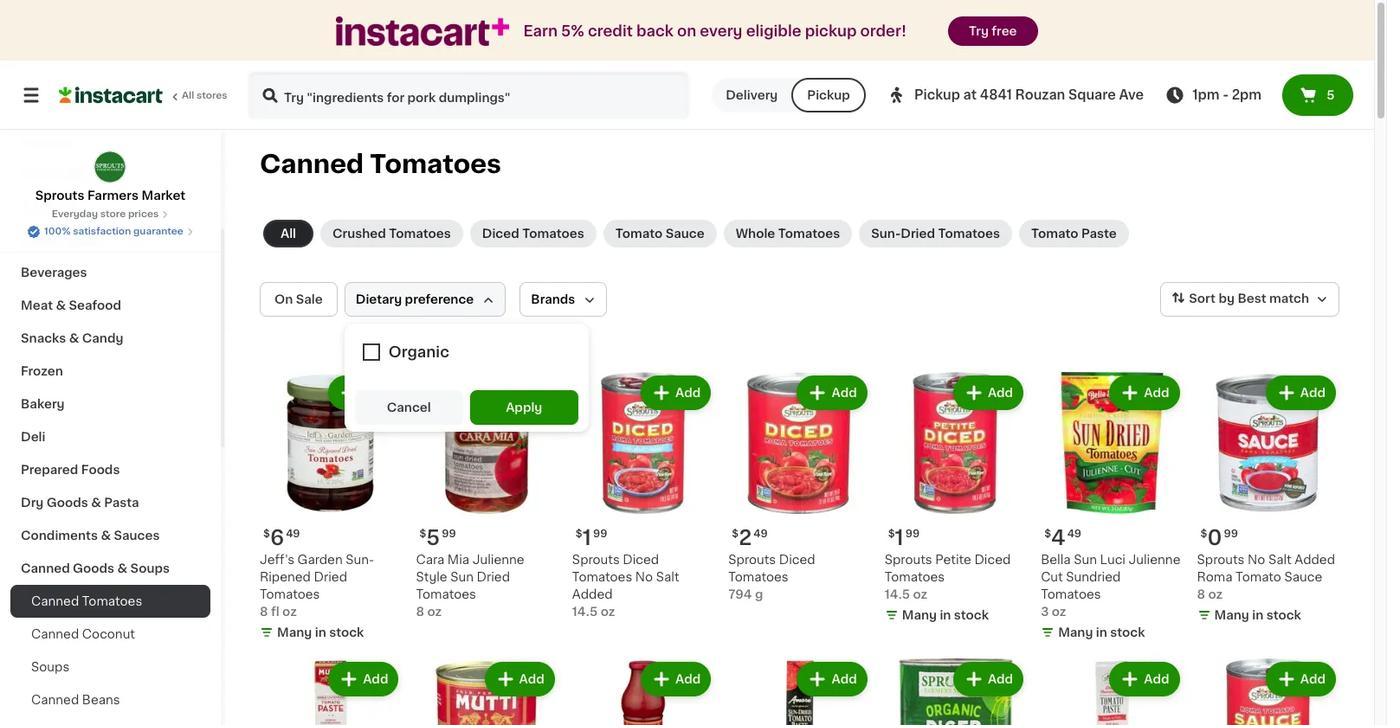 Task type: describe. For each thing, give the bounding box(es) containing it.
goods for dry
[[47, 497, 88, 509]]

dietary preference button
[[345, 282, 506, 317]]

tomato sauce link
[[603, 220, 717, 248]]

dried inside jeff's garden sun- ripened dried tomatoes 8 fl oz
[[314, 572, 347, 584]]

many for 4
[[1059, 627, 1094, 640]]

produce
[[21, 201, 74, 213]]

4
[[1052, 529, 1066, 549]]

earn
[[524, 24, 558, 38]]

8 for sprouts no salt added roma tomato sauce 8 oz
[[1198, 589, 1206, 602]]

6
[[270, 529, 284, 549]]

$ for sprouts petite diced tomatoes
[[888, 530, 895, 540]]

many in stock for 0
[[1215, 610, 1302, 622]]

99 for sprouts no salt added roma tomato sauce
[[1224, 530, 1239, 540]]

sprouts for sprouts diced tomatoes no salt added 14.5 oz
[[572, 555, 620, 567]]

diced inside sprouts diced tomatoes 794 g
[[779, 555, 816, 567]]

oz inside sprouts diced tomatoes no salt added 14.5 oz
[[601, 607, 615, 619]]

dietary
[[356, 294, 402, 306]]

soups inside soups link
[[31, 662, 70, 674]]

sprouts for sprouts farmers market
[[35, 190, 84, 202]]

1pm - 2pm
[[1193, 88, 1262, 101]]

2 horizontal spatial dried
[[901, 228, 936, 240]]

goods for canned
[[73, 563, 114, 575]]

on
[[275, 294, 293, 306]]

market
[[142, 190, 186, 202]]

pickup for pickup
[[808, 89, 850, 101]]

100% satisfaction guarantee button
[[27, 222, 194, 239]]

5 inside button
[[1327, 89, 1335, 101]]

apply button
[[470, 391, 578, 425]]

oz for bella sun luci julienne cut sundried tomatoes 3 oz
[[1052, 607, 1067, 619]]

delivery button
[[712, 78, 792, 113]]

oz for sprouts no salt added roma tomato sauce 8 oz
[[1209, 589, 1223, 602]]

$ 1 99 for sprouts petite diced tomatoes
[[888, 529, 920, 549]]

ripened
[[260, 572, 311, 584]]

stores
[[197, 91, 228, 100]]

bella sun luci julienne cut sundried tomatoes 3 oz
[[1041, 555, 1181, 619]]

at
[[964, 88, 977, 101]]

deli
[[21, 431, 45, 443]]

crushed
[[333, 228, 386, 240]]

tomato for tomato paste
[[1032, 228, 1079, 240]]

mia
[[448, 555, 470, 567]]

whole
[[736, 228, 776, 240]]

49 for 6
[[286, 530, 300, 540]]

on sale
[[275, 294, 323, 306]]

prepared foods
[[21, 464, 120, 476]]

diced inside sprouts petite diced tomatoes 14.5 oz
[[975, 555, 1011, 567]]

beverages
[[21, 267, 87, 279]]

canned for the "canned coconut" link
[[31, 629, 79, 641]]

condiments
[[21, 530, 98, 542]]

$ 6 49
[[263, 529, 300, 549]]

everyday
[[52, 210, 98, 219]]

sprouts farmers market logo image
[[94, 151, 127, 184]]

on
[[677, 24, 697, 38]]

$ for sprouts diced tomatoes
[[732, 530, 739, 540]]

canned goods & soups link
[[10, 553, 210, 586]]

prices
[[128, 210, 159, 219]]

try
[[969, 25, 989, 37]]

sort by
[[1190, 293, 1235, 305]]

many in stock for 1
[[902, 610, 989, 622]]

dried inside cara mia julienne style sun dried tomatoes 8 oz
[[477, 572, 510, 584]]

1 vertical spatial canned tomatoes
[[31, 596, 142, 608]]

canned for canned goods & soups link
[[21, 563, 70, 575]]

2pm
[[1232, 88, 1262, 101]]

eggs
[[70, 234, 102, 246]]

snacks
[[21, 333, 66, 345]]

tomato inside sprouts no salt added roma tomato sauce 8 oz
[[1236, 572, 1282, 584]]

brands inside 'dropdown button'
[[531, 294, 575, 306]]

pickup for pickup at 4841 rouzan square ave
[[915, 88, 961, 101]]

oz for jeff's garden sun- ripened dried tomatoes 8 fl oz
[[282, 607, 297, 619]]

recipes link
[[10, 125, 210, 158]]

all stores
[[182, 91, 228, 100]]

product group containing 4
[[1041, 372, 1184, 646]]

$ for sprouts no salt added roma tomato sauce
[[1201, 530, 1208, 540]]

& down condiments & sauces link
[[117, 563, 128, 575]]

farmers
[[87, 190, 139, 202]]

whole tomatoes link
[[724, 220, 853, 248]]

cara mia julienne style sun dried tomatoes 8 oz
[[416, 555, 525, 619]]

tomatoes inside sprouts petite diced tomatoes 14.5 oz
[[885, 572, 945, 584]]

$ for bella sun luci julienne cut sundried tomatoes
[[1045, 530, 1052, 540]]

$ 2 49
[[732, 529, 768, 549]]

dry
[[21, 497, 44, 509]]

best match
[[1238, 293, 1310, 305]]

back
[[637, 24, 674, 38]]

& for condiments
[[101, 530, 111, 542]]

order!
[[861, 24, 907, 38]]

tomatoes inside sprouts diced tomatoes no salt added 14.5 oz
[[572, 572, 633, 584]]

everyday store prices
[[52, 210, 159, 219]]

1 horizontal spatial canned tomatoes
[[260, 152, 501, 177]]

2
[[739, 529, 752, 549]]

canned up all link
[[260, 152, 364, 177]]

diced tomatoes link
[[470, 220, 597, 248]]

5%
[[561, 24, 585, 38]]

Search field
[[249, 73, 688, 118]]

petite
[[936, 555, 972, 567]]

sprouts farmers market link
[[35, 151, 186, 204]]

canned coconut
[[31, 629, 135, 641]]

added inside sprouts diced tomatoes no salt added 14.5 oz
[[572, 589, 613, 602]]

satisfaction
[[73, 227, 131, 236]]

pickup at 4841 rouzan square ave button
[[887, 71, 1144, 120]]

pickup
[[805, 24, 857, 38]]

foods
[[81, 464, 120, 476]]

$ for jeff's garden sun- ripened dried tomatoes
[[263, 530, 270, 540]]

added inside sprouts no salt added roma tomato sauce 8 oz
[[1295, 555, 1336, 567]]

produce link
[[10, 191, 210, 223]]

garden
[[298, 555, 343, 567]]

no inside sprouts no salt added roma tomato sauce 8 oz
[[1248, 555, 1266, 567]]

dietary preference
[[356, 294, 474, 306]]

tomatoes inside whole tomatoes link
[[778, 228, 840, 240]]

many for 1
[[902, 610, 937, 622]]

product group containing 0
[[1198, 372, 1340, 628]]

1pm - 2pm link
[[1165, 85, 1262, 106]]

roma
[[1198, 572, 1233, 584]]

apply
[[506, 402, 543, 414]]

product group containing 2
[[729, 372, 871, 604]]

canned for canned beans link
[[31, 695, 79, 707]]

prepared
[[21, 464, 78, 476]]

99 for cara mia julienne style sun dried tomatoes
[[442, 530, 456, 540]]

$ for cara mia julienne style sun dried tomatoes
[[420, 530, 426, 540]]

best
[[1238, 293, 1267, 305]]

meat
[[21, 300, 53, 312]]

sprouts for sprouts diced tomatoes 794 g
[[729, 555, 776, 567]]

many for 6
[[277, 627, 312, 640]]

by
[[1219, 293, 1235, 305]]

soups link
[[10, 651, 210, 684]]

eligible
[[746, 24, 802, 38]]

$ 5 99
[[420, 529, 456, 549]]

dairy
[[21, 234, 54, 246]]

all link
[[263, 220, 314, 248]]

stock for 6
[[329, 627, 364, 640]]

sprouts diced tomatoes no salt added 14.5 oz
[[572, 555, 680, 619]]

paste
[[1082, 228, 1117, 240]]



Task type: locate. For each thing, give the bounding box(es) containing it.
sprouts inside sprouts petite diced tomatoes 14.5 oz
[[885, 555, 933, 567]]

cancel button
[[355, 391, 463, 425]]

sun- inside jeff's garden sun- ripened dried tomatoes 8 fl oz
[[346, 555, 374, 567]]

0 vertical spatial no
[[1248, 555, 1266, 567]]

0 vertical spatial 14.5
[[885, 589, 910, 602]]

2 $ from the left
[[420, 530, 426, 540]]

oz for cara mia julienne style sun dried tomatoes 8 oz
[[427, 607, 442, 619]]

& left sauces
[[101, 530, 111, 542]]

oz inside sprouts no salt added roma tomato sauce 8 oz
[[1209, 589, 1223, 602]]

julienne inside bella sun luci julienne cut sundried tomatoes 3 oz
[[1129, 555, 1181, 567]]

many in stock down jeff's garden sun- ripened dried tomatoes 8 fl oz
[[277, 627, 364, 640]]

0 horizontal spatial added
[[572, 589, 613, 602]]

julienne inside cara mia julienne style sun dried tomatoes 8 oz
[[473, 555, 525, 567]]

tomatoes inside bella sun luci julienne cut sundried tomatoes 3 oz
[[1041, 589, 1101, 602]]

oz inside jeff's garden sun- ripened dried tomatoes 8 fl oz
[[282, 607, 297, 619]]

1 up sprouts petite diced tomatoes 14.5 oz
[[895, 529, 904, 549]]

794
[[729, 589, 752, 602]]

49 right 6
[[286, 530, 300, 540]]

3
[[1041, 607, 1049, 619]]

0 horizontal spatial 1
[[583, 529, 592, 549]]

0 vertical spatial sun-
[[872, 228, 901, 240]]

1 horizontal spatial 14.5
[[885, 589, 910, 602]]

0 horizontal spatial dried
[[314, 572, 347, 584]]

0 horizontal spatial 49
[[286, 530, 300, 540]]

1 horizontal spatial 5
[[1327, 89, 1335, 101]]

stock
[[954, 610, 989, 622], [1267, 610, 1302, 622], [329, 627, 364, 640], [1111, 627, 1146, 640]]

& for meat
[[56, 300, 66, 312]]

sprouts brands link
[[10, 158, 210, 191]]

& left eggs
[[57, 234, 68, 246]]

sprouts inside sprouts diced tomatoes no salt added 14.5 oz
[[572, 555, 620, 567]]

brands down diced tomatoes link
[[531, 294, 575, 306]]

candy
[[82, 333, 123, 345]]

1 horizontal spatial added
[[1295, 555, 1336, 567]]

tomatoes inside diced tomatoes link
[[522, 228, 584, 240]]

tomatoes inside the crushed tomatoes link
[[389, 228, 451, 240]]

0 horizontal spatial $ 1 99
[[576, 529, 608, 549]]

$ up "jeff's" at the left bottom
[[263, 530, 270, 540]]

sun-dried tomatoes link
[[859, 220, 1013, 248]]

sprouts diced tomatoes 794 g
[[729, 555, 816, 602]]

recipes
[[21, 135, 72, 147]]

8 inside sprouts no salt added roma tomato sauce 8 oz
[[1198, 589, 1206, 602]]

instacart logo image
[[59, 85, 163, 106]]

99 for sprouts diced tomatoes no salt added
[[593, 530, 608, 540]]

many in stock down sprouts no salt added roma tomato sauce 8 oz
[[1215, 610, 1302, 622]]

0 horizontal spatial no
[[636, 572, 653, 584]]

$ inside $ 2 49
[[732, 530, 739, 540]]

& for snacks
[[69, 333, 79, 345]]

0 vertical spatial goods
[[47, 497, 88, 509]]

49 right the 4
[[1068, 530, 1082, 540]]

every
[[700, 24, 743, 38]]

brands button
[[520, 282, 607, 317]]

canned coconut link
[[10, 618, 210, 651]]

0 vertical spatial brands
[[73, 168, 117, 180]]

canned up canned coconut
[[31, 596, 79, 608]]

1 vertical spatial sun
[[451, 572, 474, 584]]

1 vertical spatial sun-
[[346, 555, 374, 567]]

stock down sprouts no salt added roma tomato sauce 8 oz
[[1267, 610, 1302, 622]]

sprouts inside sprouts no salt added roma tomato sauce 8 oz
[[1198, 555, 1245, 567]]

in down sprouts no salt added roma tomato sauce 8 oz
[[1253, 610, 1264, 622]]

1 vertical spatial no
[[636, 572, 653, 584]]

0 horizontal spatial tomato
[[616, 228, 663, 240]]

in down bella sun luci julienne cut sundried tomatoes 3 oz
[[1096, 627, 1108, 640]]

all
[[182, 91, 194, 100], [281, 228, 296, 240]]

product group containing 5
[[416, 372, 559, 621]]

7 $ from the left
[[1201, 530, 1208, 540]]

1 vertical spatial salt
[[656, 572, 680, 584]]

pickup inside the pickup button
[[808, 89, 850, 101]]

2 horizontal spatial 8
[[1198, 589, 1206, 602]]

dry goods & pasta link
[[10, 487, 210, 520]]

fl
[[271, 607, 280, 619]]

dairy & eggs link
[[10, 223, 210, 256]]

$ inside $ 5 99
[[420, 530, 426, 540]]

0 horizontal spatial sauce
[[666, 228, 705, 240]]

1 vertical spatial 5
[[426, 529, 440, 549]]

& left candy
[[69, 333, 79, 345]]

canned tomatoes up "crushed tomatoes"
[[260, 152, 501, 177]]

4 $ from the left
[[1045, 530, 1052, 540]]

2 99 from the left
[[593, 530, 608, 540]]

soups inside canned goods & soups link
[[130, 563, 170, 575]]

cancel
[[387, 402, 431, 414]]

crushed tomatoes
[[333, 228, 451, 240]]

sprouts brands
[[21, 168, 117, 180]]

diced inside sprouts diced tomatoes no salt added 14.5 oz
[[623, 555, 659, 567]]

many down sundried
[[1059, 627, 1094, 640]]

oz inside sprouts petite diced tomatoes 14.5 oz
[[913, 589, 928, 602]]

$ 0 99
[[1201, 529, 1239, 549]]

5
[[1327, 89, 1335, 101], [426, 529, 440, 549]]

49 right 2
[[754, 530, 768, 540]]

beverages link
[[10, 256, 210, 289]]

goods down prepared foods
[[47, 497, 88, 509]]

49 inside $ 6 49
[[286, 530, 300, 540]]

0 vertical spatial soups
[[130, 563, 170, 575]]

stock for 4
[[1111, 627, 1146, 640]]

tomato
[[616, 228, 663, 240], [1032, 228, 1079, 240], [1236, 572, 1282, 584]]

8 inside jeff's garden sun- ripened dried tomatoes 8 fl oz
[[260, 607, 268, 619]]

3 $ from the left
[[732, 530, 739, 540]]

14.5
[[885, 589, 910, 602], [572, 607, 598, 619]]

8 left fl
[[260, 607, 268, 619]]

8 down style
[[416, 607, 424, 619]]

dairy & eggs
[[21, 234, 102, 246]]

salt inside sprouts no salt added roma tomato sauce 8 oz
[[1269, 555, 1292, 567]]

guarantee
[[133, 227, 184, 236]]

3 49 from the left
[[1068, 530, 1082, 540]]

stock down jeff's garden sun- ripened dried tomatoes 8 fl oz
[[329, 627, 364, 640]]

diced
[[482, 228, 520, 240], [779, 555, 816, 567], [623, 555, 659, 567], [975, 555, 1011, 567]]

in down sprouts petite diced tomatoes 14.5 oz
[[940, 610, 951, 622]]

1 horizontal spatial salt
[[1269, 555, 1292, 567]]

1 horizontal spatial dried
[[477, 572, 510, 584]]

0 horizontal spatial julienne
[[473, 555, 525, 567]]

tomatoes inside jeff's garden sun- ripened dried tomatoes 8 fl oz
[[260, 589, 320, 602]]

0 horizontal spatial brands
[[73, 168, 117, 180]]

many down the 'roma'
[[1215, 610, 1250, 622]]

0 horizontal spatial soups
[[31, 662, 70, 674]]

99 for sprouts petite diced tomatoes
[[906, 530, 920, 540]]

1 for sprouts diced tomatoes no salt added
[[583, 529, 592, 549]]

stock down sprouts petite diced tomatoes 14.5 oz
[[954, 610, 989, 622]]

& for dairy
[[57, 234, 68, 246]]

$ 1 99 for sprouts diced tomatoes no salt added
[[576, 529, 608, 549]]

0 vertical spatial sauce
[[666, 228, 705, 240]]

square
[[1069, 88, 1116, 101]]

$ 1 99 up sprouts diced tomatoes no salt added 14.5 oz
[[576, 529, 608, 549]]

1 horizontal spatial sauce
[[1285, 572, 1323, 584]]

whole tomatoes
[[736, 228, 840, 240]]

frozen link
[[10, 355, 210, 388]]

canned tomatoes up canned coconut
[[31, 596, 142, 608]]

oz inside cara mia julienne style sun dried tomatoes 8 oz
[[427, 607, 442, 619]]

& right 'meat'
[[56, 300, 66, 312]]

2 1 from the left
[[895, 529, 904, 549]]

1 vertical spatial sauce
[[1285, 572, 1323, 584]]

in
[[940, 610, 951, 622], [1253, 610, 1264, 622], [315, 627, 326, 640], [1096, 627, 1108, 640]]

1 99 from the left
[[442, 530, 456, 540]]

try free
[[969, 25, 1017, 37]]

99 up sprouts petite diced tomatoes 14.5 oz
[[906, 530, 920, 540]]

$ up sprouts petite diced tomatoes 14.5 oz
[[888, 530, 895, 540]]

1
[[583, 529, 592, 549], [895, 529, 904, 549]]

0 vertical spatial salt
[[1269, 555, 1292, 567]]

49 for 2
[[754, 530, 768, 540]]

in for 6
[[315, 627, 326, 640]]

0 vertical spatial all
[[182, 91, 194, 100]]

sprouts inside sprouts diced tomatoes 794 g
[[729, 555, 776, 567]]

sun up sundried
[[1074, 555, 1097, 567]]

in for 0
[[1253, 610, 1264, 622]]

stock down bella sun luci julienne cut sundried tomatoes 3 oz
[[1111, 627, 1146, 640]]

0 horizontal spatial pickup
[[808, 89, 850, 101]]

1 up sprouts diced tomatoes no salt added 14.5 oz
[[583, 529, 592, 549]]

4841
[[980, 88, 1013, 101]]

6 $ from the left
[[888, 530, 895, 540]]

cut
[[1041, 572, 1063, 584]]

credit
[[588, 24, 633, 38]]

earn 5% credit back on every eligible pickup order!
[[524, 24, 907, 38]]

& inside "link"
[[57, 234, 68, 246]]

1 1 from the left
[[583, 529, 592, 549]]

all for all
[[281, 228, 296, 240]]

tomatoes inside canned tomatoes link
[[82, 596, 142, 608]]

julienne
[[473, 555, 525, 567], [1129, 555, 1181, 567]]

99 right "0"
[[1224, 530, 1239, 540]]

tomato paste link
[[1020, 220, 1129, 248]]

1 $ 1 99 from the left
[[576, 529, 608, 549]]

2 $ 1 99 from the left
[[888, 529, 920, 549]]

bella
[[1041, 555, 1071, 567]]

tomatoes inside cara mia julienne style sun dried tomatoes 8 oz
[[416, 589, 476, 602]]

canned beans
[[31, 695, 120, 707]]

$ up bella
[[1045, 530, 1052, 540]]

many in stock down bella sun luci julienne cut sundried tomatoes 3 oz
[[1059, 627, 1146, 640]]

1 vertical spatial 14.5
[[572, 607, 598, 619]]

julienne right mia
[[473, 555, 525, 567]]

in down jeff's garden sun- ripened dried tomatoes 8 fl oz
[[315, 627, 326, 640]]

many
[[902, 610, 937, 622], [1215, 610, 1250, 622], [277, 627, 312, 640], [1059, 627, 1094, 640]]

8 down the 'roma'
[[1198, 589, 1206, 602]]

1 horizontal spatial pickup
[[915, 88, 961, 101]]

all left the stores
[[182, 91, 194, 100]]

sun inside bella sun luci julienne cut sundried tomatoes 3 oz
[[1074, 555, 1097, 567]]

1 horizontal spatial 8
[[416, 607, 424, 619]]

$ inside $ 6 49
[[263, 530, 270, 540]]

canned left beans
[[31, 695, 79, 707]]

canned tomatoes link
[[10, 586, 210, 618]]

1 vertical spatial brands
[[531, 294, 575, 306]]

no inside sprouts diced tomatoes no salt added 14.5 oz
[[636, 572, 653, 584]]

salt inside sprouts diced tomatoes no salt added 14.5 oz
[[656, 572, 680, 584]]

tomato paste
[[1032, 228, 1117, 240]]

99 up sprouts diced tomatoes no salt added 14.5 oz
[[593, 530, 608, 540]]

many in stock
[[902, 610, 989, 622], [1215, 610, 1302, 622], [277, 627, 364, 640], [1059, 627, 1146, 640]]

2 julienne from the left
[[1129, 555, 1181, 567]]

1 horizontal spatial sun
[[1074, 555, 1097, 567]]

1 horizontal spatial $ 1 99
[[888, 529, 920, 549]]

beans
[[82, 695, 120, 707]]

3 99 from the left
[[906, 530, 920, 540]]

$ inside $ 0 99
[[1201, 530, 1208, 540]]

canned down condiments
[[21, 563, 70, 575]]

100%
[[44, 227, 71, 236]]

0 horizontal spatial salt
[[656, 572, 680, 584]]

1 julienne from the left
[[473, 555, 525, 567]]

4 99 from the left
[[1224, 530, 1239, 540]]

pickup at 4841 rouzan square ave
[[915, 88, 1144, 101]]

canned left coconut
[[31, 629, 79, 641]]

$ up the 'roma'
[[1201, 530, 1208, 540]]

1 horizontal spatial sun-
[[872, 228, 901, 240]]

5 up cara
[[426, 529, 440, 549]]

stock for 0
[[1267, 610, 1302, 622]]

deli link
[[10, 421, 210, 454]]

tomatoes inside sun-dried tomatoes link
[[938, 228, 1000, 240]]

1 horizontal spatial julienne
[[1129, 555, 1181, 567]]

on sale button
[[260, 282, 338, 317]]

sprouts for sprouts brands
[[21, 168, 70, 180]]

sort
[[1190, 293, 1216, 305]]

frozen
[[21, 366, 63, 378]]

snacks & candy
[[21, 333, 123, 345]]

0 horizontal spatial 8
[[260, 607, 268, 619]]

99 up mia
[[442, 530, 456, 540]]

5 right 2pm
[[1327, 89, 1335, 101]]

all up on
[[281, 228, 296, 240]]

tomato for tomato sauce
[[616, 228, 663, 240]]

sprouts for sprouts no salt added roma tomato sauce 8 oz
[[1198, 555, 1245, 567]]

1 for sprouts petite diced tomatoes
[[895, 529, 904, 549]]

sprouts for sprouts petite diced tomatoes 14.5 oz
[[885, 555, 933, 567]]

dried
[[901, 228, 936, 240], [314, 572, 347, 584], [477, 572, 510, 584]]

many down fl
[[277, 627, 312, 640]]

& left pasta
[[91, 497, 101, 509]]

oz inside bella sun luci julienne cut sundried tomatoes 3 oz
[[1052, 607, 1067, 619]]

sun down mia
[[451, 572, 474, 584]]

$ 1 99 up sprouts petite diced tomatoes 14.5 oz
[[888, 529, 920, 549]]

$ up cara
[[420, 530, 426, 540]]

1 horizontal spatial no
[[1248, 555, 1266, 567]]

14.5 inside sprouts petite diced tomatoes 14.5 oz
[[885, 589, 910, 602]]

0 horizontal spatial 5
[[426, 529, 440, 549]]

0 vertical spatial 5
[[1327, 89, 1335, 101]]

in for 1
[[940, 610, 951, 622]]

0 vertical spatial canned tomatoes
[[260, 152, 501, 177]]

1 $ from the left
[[263, 530, 270, 540]]

1 vertical spatial all
[[281, 228, 296, 240]]

2 horizontal spatial tomato
[[1236, 572, 1282, 584]]

soups up canned beans
[[31, 662, 70, 674]]

8 for cara mia julienne style sun dried tomatoes 8 oz
[[416, 607, 424, 619]]

49 for 4
[[1068, 530, 1082, 540]]

&
[[57, 234, 68, 246], [56, 300, 66, 312], [69, 333, 79, 345], [91, 497, 101, 509], [101, 530, 111, 542], [117, 563, 128, 575]]

many down sprouts petite diced tomatoes 14.5 oz
[[902, 610, 937, 622]]

product group
[[260, 372, 402, 646], [416, 372, 559, 621], [572, 372, 715, 621], [729, 372, 871, 604], [885, 372, 1027, 628], [1041, 372, 1184, 646], [1198, 372, 1340, 628], [260, 660, 402, 726], [416, 660, 559, 726], [572, 660, 715, 726], [729, 660, 871, 726], [885, 660, 1027, 726], [1041, 660, 1184, 726], [1198, 660, 1340, 726]]

49 inside $ 2 49
[[754, 530, 768, 540]]

Best match Sort by field
[[1161, 282, 1340, 317]]

49
[[286, 530, 300, 540], [754, 530, 768, 540], [1068, 530, 1082, 540]]

julienne right the luci
[[1129, 555, 1181, 567]]

diced tomatoes
[[482, 228, 584, 240]]

14.5 inside sprouts diced tomatoes no salt added 14.5 oz
[[572, 607, 598, 619]]

$ up sprouts diced tomatoes 794 g at the bottom right
[[732, 530, 739, 540]]

1 horizontal spatial 49
[[754, 530, 768, 540]]

rouzan
[[1016, 88, 1066, 101]]

canned for canned tomatoes link
[[31, 596, 79, 608]]

0 horizontal spatial 14.5
[[572, 607, 598, 619]]

soups down sauces
[[130, 563, 170, 575]]

sprouts no salt added roma tomato sauce 8 oz
[[1198, 555, 1336, 602]]

in for 4
[[1096, 627, 1108, 640]]

style
[[416, 572, 447, 584]]

many in stock down sprouts petite diced tomatoes 14.5 oz
[[902, 610, 989, 622]]

many for 0
[[1215, 610, 1250, 622]]

1 horizontal spatial tomato
[[1032, 228, 1079, 240]]

-
[[1223, 88, 1229, 101]]

sun inside cara mia julienne style sun dried tomatoes 8 oz
[[451, 572, 474, 584]]

pickup inside pickup at 4841 rouzan square ave popup button
[[915, 88, 961, 101]]

2 49 from the left
[[754, 530, 768, 540]]

0 horizontal spatial all
[[182, 91, 194, 100]]

brands up sprouts farmers market
[[73, 168, 117, 180]]

99 inside $ 5 99
[[442, 530, 456, 540]]

service type group
[[712, 78, 866, 113]]

many in stock for 4
[[1059, 627, 1146, 640]]

product group containing 6
[[260, 372, 402, 646]]

5 $ from the left
[[576, 530, 583, 540]]

1 49 from the left
[[286, 530, 300, 540]]

0 horizontal spatial sun-
[[346, 555, 374, 567]]

0 vertical spatial sun
[[1074, 555, 1097, 567]]

pickup left at
[[915, 88, 961, 101]]

stock for 1
[[954, 610, 989, 622]]

free
[[992, 25, 1017, 37]]

$ for sprouts diced tomatoes no salt added
[[576, 530, 583, 540]]

added
[[1295, 555, 1336, 567], [572, 589, 613, 602]]

sauce inside sprouts no salt added roma tomato sauce 8 oz
[[1285, 572, 1323, 584]]

2 horizontal spatial 49
[[1068, 530, 1082, 540]]

1 vertical spatial soups
[[31, 662, 70, 674]]

everyday store prices link
[[52, 208, 169, 222]]

1 vertical spatial added
[[572, 589, 613, 602]]

$ up sprouts diced tomatoes no salt added 14.5 oz
[[576, 530, 583, 540]]

express icon image
[[336, 17, 510, 46]]

1 horizontal spatial all
[[281, 228, 296, 240]]

sauces
[[114, 530, 160, 542]]

pickup down pickup
[[808, 89, 850, 101]]

preference
[[405, 294, 474, 306]]

jeff's
[[260, 555, 295, 567]]

goods down condiments & sauces
[[73, 563, 114, 575]]

8 inside cara mia julienne style sun dried tomatoes 8 oz
[[416, 607, 424, 619]]

sundried
[[1066, 572, 1121, 584]]

5 button
[[1283, 74, 1354, 116]]

seafood
[[69, 300, 121, 312]]

$ inside $ 4 49
[[1045, 530, 1052, 540]]

1 horizontal spatial brands
[[531, 294, 575, 306]]

0 horizontal spatial sun
[[451, 572, 474, 584]]

$
[[263, 530, 270, 540], [420, 530, 426, 540], [732, 530, 739, 540], [1045, 530, 1052, 540], [576, 530, 583, 540], [888, 530, 895, 540], [1201, 530, 1208, 540]]

1 vertical spatial goods
[[73, 563, 114, 575]]

0 vertical spatial added
[[1295, 555, 1336, 567]]

1 horizontal spatial 1
[[895, 529, 904, 549]]

49 inside $ 4 49
[[1068, 530, 1082, 540]]

g
[[755, 589, 763, 602]]

condiments & sauces
[[21, 530, 160, 542]]

8
[[1198, 589, 1206, 602], [260, 607, 268, 619], [416, 607, 424, 619]]

None search field
[[248, 71, 690, 120]]

condiments & sauces link
[[10, 520, 210, 553]]

sale
[[296, 294, 323, 306]]

match
[[1270, 293, 1310, 305]]

tomatoes inside sprouts diced tomatoes 794 g
[[729, 572, 789, 584]]

1 horizontal spatial soups
[[130, 563, 170, 575]]

99 inside $ 0 99
[[1224, 530, 1239, 540]]

many in stock for 6
[[277, 627, 364, 640]]

0 horizontal spatial canned tomatoes
[[31, 596, 142, 608]]

all for all stores
[[182, 91, 194, 100]]



Task type: vqa. For each thing, say whether or not it's contained in the screenshot.


